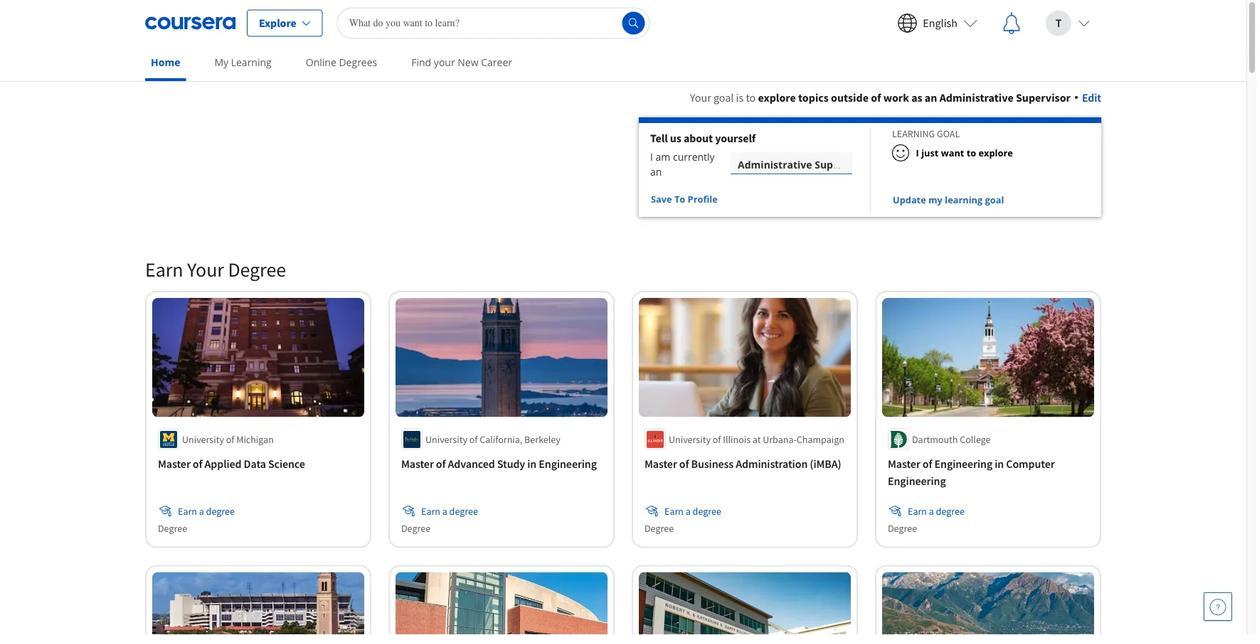 Task type: locate. For each thing, give the bounding box(es) containing it.
earn a degree
[[178, 505, 235, 518], [421, 505, 478, 518], [665, 505, 722, 518], [908, 505, 965, 518]]

1 horizontal spatial goal
[[985, 194, 1005, 206]]

of left advanced
[[436, 457, 446, 472]]

to
[[746, 90, 756, 105], [967, 147, 977, 159]]

master of applied data science
[[158, 457, 305, 472]]

michigan
[[236, 433, 274, 446]]

your
[[690, 90, 712, 105], [187, 257, 224, 282]]

explore button
[[247, 10, 323, 37]]

to
[[675, 193, 686, 205]]

your inside "earn your degree collection" 'element'
[[187, 257, 224, 282]]

science
[[268, 457, 305, 472]]

4 earn a degree from the left
[[908, 505, 965, 518]]

master down dartmouth
[[888, 457, 921, 472]]

master left business
[[645, 457, 677, 472]]

data
[[244, 457, 266, 472]]

home
[[151, 56, 180, 69]]

3 university from the left
[[669, 433, 711, 446]]

explore
[[758, 90, 796, 105], [979, 147, 1013, 159]]

to right "want"
[[967, 147, 977, 159]]

2 in from the left
[[995, 457, 1004, 472]]

4 a from the left
[[929, 505, 934, 518]]

i inside button
[[916, 147, 919, 159]]

of down dartmouth
[[923, 457, 933, 472]]

earn a degree down the master of engineering in computer engineering
[[908, 505, 965, 518]]

of for master of business administration (imba)
[[680, 457, 689, 472]]

earn
[[145, 257, 183, 282], [178, 505, 197, 518], [421, 505, 441, 518], [665, 505, 684, 518], [908, 505, 927, 518]]

1 vertical spatial an
[[651, 165, 662, 178]]

1 horizontal spatial supervisor
[[1016, 90, 1071, 105]]

an
[[925, 90, 938, 105], [651, 165, 662, 178]]

0 vertical spatial your
[[690, 90, 712, 105]]

i am currently an
[[651, 150, 715, 178]]

master inside the master of engineering in computer engineering
[[888, 457, 921, 472]]

goal right learning
[[985, 194, 1005, 206]]

degree down business
[[693, 505, 722, 518]]

learning
[[945, 194, 983, 206]]

earn for master of business administration (imba)
[[665, 505, 684, 518]]

engineering down college
[[935, 457, 993, 472]]

(imba)
[[810, 457, 842, 472]]

earn a degree down business
[[665, 505, 722, 518]]

engineering down the berkeley
[[539, 457, 597, 472]]

to right is
[[746, 90, 756, 105]]

3 earn a degree from the left
[[665, 505, 722, 518]]

master of business administration (imba) link
[[645, 456, 846, 473]]

degree down the master of engineering in computer engineering
[[936, 505, 965, 518]]

0 horizontal spatial supervisor
[[815, 158, 868, 171]]

earn a degree for engineering
[[908, 505, 965, 518]]

degree
[[228, 257, 286, 282], [158, 522, 187, 535], [401, 522, 431, 535], [645, 522, 674, 535], [888, 522, 918, 535]]

1 horizontal spatial i
[[916, 147, 919, 159]]

of left michigan
[[226, 433, 234, 446]]

career
[[481, 56, 512, 69]]

0 vertical spatial to
[[746, 90, 756, 105]]

2 earn a degree from the left
[[421, 505, 478, 518]]

master of advanced study in engineering
[[401, 457, 597, 472]]

dartmouth
[[912, 433, 958, 446]]

0 horizontal spatial your
[[187, 257, 224, 282]]

explore
[[259, 16, 297, 30]]

3 degree from the left
[[693, 505, 722, 518]]

a
[[199, 505, 204, 518], [443, 505, 448, 518], [686, 505, 691, 518], [929, 505, 934, 518]]

earn your degree collection element
[[137, 234, 1110, 636]]

4 master from the left
[[888, 457, 921, 472]]

learning
[[231, 56, 272, 69], [893, 127, 935, 140]]

2 university from the left
[[426, 433, 468, 446]]

us
[[670, 131, 682, 145]]

explore inside button
[[979, 147, 1013, 159]]

master of engineering in computer engineering
[[888, 457, 1055, 489]]

explore right "want"
[[979, 147, 1013, 159]]

degree for master of applied data science
[[158, 522, 187, 535]]

1 earn a degree from the left
[[178, 505, 235, 518]]

2 a from the left
[[443, 505, 448, 518]]

master for master of business administration (imba)
[[645, 457, 677, 472]]

0 horizontal spatial i
[[651, 150, 653, 163]]

university of illinois at urbana-champaign
[[669, 433, 845, 446]]

0 horizontal spatial university
[[182, 433, 224, 446]]

california,
[[480, 433, 523, 446]]

0 horizontal spatial in
[[528, 457, 537, 472]]

master left applied
[[158, 457, 191, 472]]

engineering for study
[[539, 457, 597, 472]]

goal
[[714, 90, 734, 105], [985, 194, 1005, 206]]

3 a from the left
[[686, 505, 691, 518]]

1 vertical spatial learning
[[893, 127, 935, 140]]

1 vertical spatial to
[[967, 147, 977, 159]]

of left applied
[[193, 457, 202, 472]]

i left the just
[[916, 147, 919, 159]]

edit button
[[1075, 89, 1102, 106]]

0 horizontal spatial learning
[[231, 56, 272, 69]]

is
[[736, 90, 744, 105]]

an down am
[[651, 165, 662, 178]]

of left business
[[680, 457, 689, 472]]

0 horizontal spatial explore
[[758, 90, 796, 105]]

a for business
[[686, 505, 691, 518]]

urbana-
[[763, 433, 797, 446]]

tell us about yourself
[[651, 131, 756, 145]]

1 vertical spatial your
[[187, 257, 224, 282]]

0 horizontal spatial an
[[651, 165, 662, 178]]

supervisor left edit dropdown button
[[1016, 90, 1071, 105]]

1 a from the left
[[199, 505, 204, 518]]

0 horizontal spatial administrative
[[738, 158, 813, 171]]

degree for master of business administration (imba)
[[645, 522, 674, 535]]

a for applied
[[199, 505, 204, 518]]

supervisor
[[1016, 90, 1071, 105], [815, 158, 868, 171]]

of inside the master of engineering in computer engineering
[[923, 457, 933, 472]]

1 vertical spatial supervisor
[[815, 158, 868, 171]]

i left am
[[651, 150, 653, 163]]

university up applied
[[182, 433, 224, 446]]

1 degree from the left
[[206, 505, 235, 518]]

i inside i am currently an
[[651, 150, 653, 163]]

want
[[941, 147, 965, 159]]

2 horizontal spatial university
[[669, 433, 711, 446]]

to inside button
[[967, 147, 977, 159]]

2 degree from the left
[[450, 505, 478, 518]]

university of california, berkeley
[[426, 433, 561, 446]]

of up advanced
[[470, 433, 478, 446]]

0 vertical spatial explore
[[758, 90, 796, 105]]

1 horizontal spatial to
[[967, 147, 977, 159]]

administrative down yourself
[[738, 158, 813, 171]]

1 vertical spatial explore
[[979, 147, 1013, 159]]

my
[[929, 194, 943, 206]]

an right as
[[925, 90, 938, 105]]

1 horizontal spatial in
[[995, 457, 1004, 472]]

master left advanced
[[401, 457, 434, 472]]

supervisor left the smile image
[[815, 158, 868, 171]]

1 horizontal spatial explore
[[979, 147, 1013, 159]]

topics
[[799, 90, 829, 105]]

administration
[[736, 457, 808, 472]]

degree down applied
[[206, 505, 235, 518]]

administrative supervisor
[[738, 158, 868, 171]]

currently
[[673, 150, 715, 163]]

4 degree from the left
[[936, 505, 965, 518]]

administrative up goal
[[940, 90, 1014, 105]]

2 master from the left
[[401, 457, 434, 472]]

illinois
[[723, 433, 751, 446]]

degree down advanced
[[450, 505, 478, 518]]

0 horizontal spatial goal
[[714, 90, 734, 105]]

in right study
[[528, 457, 537, 472]]

1 university from the left
[[182, 433, 224, 446]]

degree for engineering
[[936, 505, 965, 518]]

learning right the "my"
[[231, 56, 272, 69]]

earn for master of applied data science
[[178, 505, 197, 518]]

master
[[158, 457, 191, 472], [401, 457, 434, 472], [645, 457, 677, 472], [888, 457, 921, 472]]

1 horizontal spatial administrative
[[940, 90, 1014, 105]]

i just want to explore
[[916, 147, 1013, 159]]

advanced
[[448, 457, 495, 472]]

1 vertical spatial administrative
[[738, 158, 813, 171]]

goal left is
[[714, 90, 734, 105]]

of
[[871, 90, 881, 105], [226, 433, 234, 446], [470, 433, 478, 446], [713, 433, 721, 446], [193, 457, 202, 472], [436, 457, 446, 472], [680, 457, 689, 472], [923, 457, 933, 472]]

find
[[412, 56, 431, 69]]

master inside "link"
[[158, 457, 191, 472]]

of for university of illinois at urbana-champaign
[[713, 433, 721, 446]]

computer
[[1007, 457, 1055, 472]]

of for master of advanced study in engineering
[[436, 457, 446, 472]]

0 vertical spatial an
[[925, 90, 938, 105]]

1 horizontal spatial your
[[690, 90, 712, 105]]

3 master from the left
[[645, 457, 677, 472]]

None search field
[[337, 7, 650, 39]]

engineering down dartmouth
[[888, 474, 946, 489]]

of inside "link"
[[193, 457, 202, 472]]

earn your degree
[[145, 257, 286, 282]]

university up business
[[669, 433, 711, 446]]

1 horizontal spatial an
[[925, 90, 938, 105]]

in
[[528, 457, 537, 472], [995, 457, 1004, 472]]

0 vertical spatial learning
[[231, 56, 272, 69]]

0 horizontal spatial to
[[746, 90, 756, 105]]

edit
[[1083, 90, 1102, 105]]

t button
[[1035, 0, 1102, 46]]

degree
[[206, 505, 235, 518], [450, 505, 478, 518], [693, 505, 722, 518], [936, 505, 965, 518]]

berkeley
[[525, 433, 561, 446]]

explore left topics
[[758, 90, 796, 105]]

1 horizontal spatial learning
[[893, 127, 935, 140]]

0 vertical spatial goal
[[714, 90, 734, 105]]

1 horizontal spatial university
[[426, 433, 468, 446]]

engineering
[[539, 457, 597, 472], [935, 457, 993, 472], [888, 474, 946, 489]]

earn for master of advanced study in engineering
[[421, 505, 441, 518]]

administrative
[[940, 90, 1014, 105], [738, 158, 813, 171]]

of left illinois
[[713, 433, 721, 446]]

earn your degree main content
[[0, 72, 1247, 636]]

earn a degree down applied
[[178, 505, 235, 518]]

learning up the smile image
[[893, 127, 935, 140]]

1 vertical spatial goal
[[985, 194, 1005, 206]]

earn a degree down advanced
[[421, 505, 478, 518]]

tell
[[651, 131, 668, 145]]

work
[[884, 90, 910, 105]]

university
[[182, 433, 224, 446], [426, 433, 468, 446], [669, 433, 711, 446]]

in left computer
[[995, 457, 1004, 472]]

university up advanced
[[426, 433, 468, 446]]

1 master from the left
[[158, 457, 191, 472]]

applied
[[205, 457, 242, 472]]

college
[[960, 433, 991, 446]]

my learning
[[215, 56, 272, 69]]

i
[[916, 147, 919, 159], [651, 150, 653, 163]]



Task type: describe. For each thing, give the bounding box(es) containing it.
explore for want
[[979, 147, 1013, 159]]

master for master of applied data science
[[158, 457, 191, 472]]

engineering for in
[[888, 474, 946, 489]]

t
[[1056, 16, 1062, 30]]

learning goal
[[893, 127, 960, 140]]

update my learning goal button
[[871, 187, 1005, 213]]

your
[[434, 56, 455, 69]]

update my learning goal
[[893, 194, 1005, 206]]

i for i just want to explore
[[916, 147, 919, 159]]

master for master of advanced study in engineering
[[401, 457, 434, 472]]

save to profile
[[651, 193, 718, 205]]

i for i am currently an
[[651, 150, 653, 163]]

a for advanced
[[443, 505, 448, 518]]

goal
[[937, 127, 960, 140]]

english button
[[886, 0, 989, 46]]

earn a degree for applied
[[178, 505, 235, 518]]

at
[[753, 433, 761, 446]]

degree for applied
[[206, 505, 235, 518]]

as
[[912, 90, 923, 105]]

update
[[893, 194, 927, 206]]

master of business administration (imba)
[[645, 457, 842, 472]]

of for university of michigan
[[226, 433, 234, 446]]

1 in from the left
[[528, 457, 537, 472]]

master of engineering in computer engineering link
[[888, 456, 1089, 490]]

find your new career link
[[406, 46, 518, 78]]

online degrees
[[306, 56, 377, 69]]

of for university of california, berkeley
[[470, 433, 478, 446]]

in inside the master of engineering in computer engineering
[[995, 457, 1004, 472]]

earn a degree for advanced
[[421, 505, 478, 518]]

university for applied
[[182, 433, 224, 446]]

my
[[215, 56, 229, 69]]

save to profile button
[[651, 186, 719, 212]]

to for want
[[967, 147, 977, 159]]

english
[[923, 16, 958, 30]]

a for engineering
[[929, 505, 934, 518]]

earn a degree for business
[[665, 505, 722, 518]]

champaign
[[797, 433, 845, 446]]

home link
[[145, 46, 186, 81]]

my learning link
[[209, 46, 277, 78]]

0 vertical spatial administrative
[[940, 90, 1014, 105]]

degrees
[[339, 56, 377, 69]]

degree for advanced
[[450, 505, 478, 518]]

help center image
[[1210, 599, 1227, 616]]

What do you want to learn? text field
[[337, 7, 650, 39]]

i just want to explore button
[[871, 140, 1013, 166]]

degree for master of engineering in computer engineering
[[888, 522, 918, 535]]

university for business
[[669, 433, 711, 446]]

0 vertical spatial supervisor
[[1016, 90, 1071, 105]]

goal inside button
[[985, 194, 1005, 206]]

university of michigan
[[182, 433, 274, 446]]

master of applied data science link
[[158, 456, 359, 473]]

learning inside earn your degree main content
[[893, 127, 935, 140]]

am
[[656, 150, 671, 163]]

master for master of engineering in computer engineering
[[888, 457, 921, 472]]

to for is
[[746, 90, 756, 105]]

online degrees link
[[300, 46, 383, 78]]

find your new career
[[412, 56, 512, 69]]

of for master of engineering in computer engineering
[[923, 457, 933, 472]]

smile image
[[893, 144, 910, 162]]

degree for business
[[693, 505, 722, 518]]

earn for master of engineering in computer engineering
[[908, 505, 927, 518]]

business
[[692, 457, 734, 472]]

an inside i am currently an
[[651, 165, 662, 178]]

study
[[497, 457, 525, 472]]

dartmouth college
[[912, 433, 991, 446]]

of left work
[[871, 90, 881, 105]]

of for master of applied data science
[[193, 457, 202, 472]]

outside
[[831, 90, 869, 105]]

coursera image
[[145, 12, 236, 35]]

your goal is to explore topics outside of work as an administrative supervisor
[[690, 90, 1071, 105]]

online
[[306, 56, 337, 69]]

university for advanced
[[426, 433, 468, 446]]

about
[[684, 131, 713, 145]]

yourself
[[715, 131, 756, 145]]

degree for master of advanced study in engineering
[[401, 522, 431, 535]]

master of advanced study in engineering link
[[401, 456, 602, 473]]

just
[[922, 147, 939, 159]]

new
[[458, 56, 479, 69]]

save
[[651, 193, 672, 205]]

profile
[[688, 193, 718, 205]]

explore for is
[[758, 90, 796, 105]]



Task type: vqa. For each thing, say whether or not it's contained in the screenshot.
Institute in randy nakamura california institute of the arts 1 course • 94,013 learners
no



